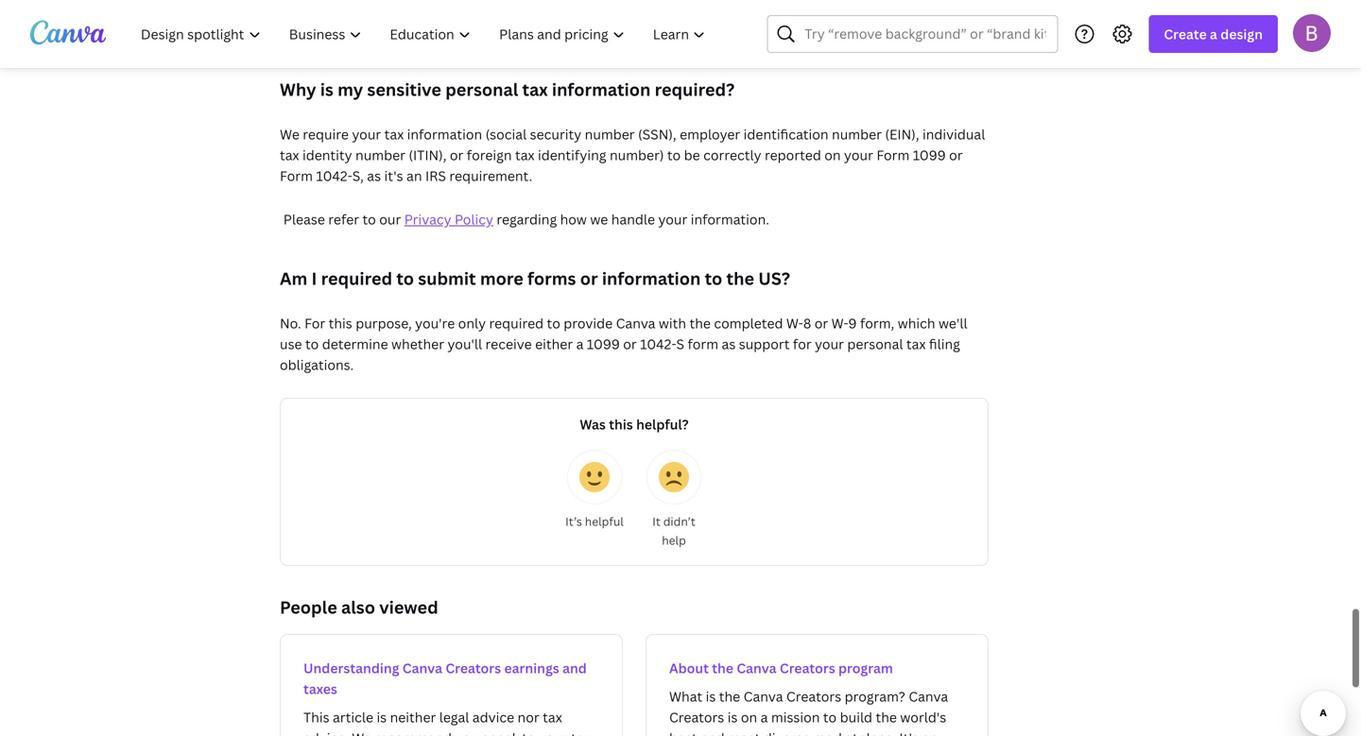 Task type: vqa. For each thing, say whether or not it's contained in the screenshot.
Apps
no



Task type: locate. For each thing, give the bounding box(es) containing it.
creators
[[446, 659, 501, 677], [780, 659, 835, 677]]

to left submit
[[396, 267, 414, 290]]

a inside the "no. for this purpose, you're only required to provide canva with the completed w-8 or w-9 form, which we'll use to determine whether you'll receive either a 1099 or 1042-s form as support for your personal tax filing obligations."
[[576, 335, 584, 353]]

as right form at the top of the page
[[722, 335, 736, 353]]

1 horizontal spatial personal
[[847, 335, 903, 353]]

determine
[[322, 335, 388, 353]]

😔 image
[[659, 462, 689, 492]]

program
[[838, 659, 893, 677]]

1099
[[913, 146, 946, 164], [587, 335, 620, 353]]

which
[[898, 314, 935, 332]]

tax inside the "no. for this purpose, you're only required to provide canva with the completed w-8 or w-9 form, which we'll use to determine whether you'll receive either a 1099 or 1042-s form as support for your personal tax filing obligations."
[[906, 335, 926, 353]]

to up either
[[547, 314, 560, 332]]

tax up security
[[522, 78, 548, 101]]

0 vertical spatial this
[[329, 314, 352, 332]]

the right about
[[712, 659, 734, 677]]

as right s,
[[367, 167, 381, 185]]

your inside the "no. for this purpose, you're only required to provide canva with the completed w-8 or w-9 form, which we'll use to determine whether you'll receive either a 1099 or 1042-s form as support for your personal tax filing obligations."
[[815, 335, 844, 353]]

0 vertical spatial 1042-
[[316, 167, 352, 185]]

number)
[[610, 146, 664, 164]]

about the canva creators program
[[669, 659, 893, 677]]

or down individual
[[949, 146, 963, 164]]

0 horizontal spatial as
[[367, 167, 381, 185]]

0 horizontal spatial creators
[[446, 659, 501, 677]]

require
[[303, 125, 349, 143]]

submit
[[418, 267, 476, 290]]

a inside dropdown button
[[1210, 25, 1217, 43]]

Try "remove background" or "brand kit" search field
[[805, 16, 1046, 52]]

personal inside the "no. for this purpose, you're only required to provide canva with the completed w-8 or w-9 form, which we'll use to determine whether you'll receive either a 1099 or 1042-s form as support for your personal tax filing obligations."
[[847, 335, 903, 353]]

obligations.
[[280, 356, 354, 374]]

1 horizontal spatial 1099
[[913, 146, 946, 164]]

0 vertical spatial 1099
[[913, 146, 946, 164]]

0 horizontal spatial a
[[576, 335, 584, 353]]

information up (itin),
[[407, 125, 482, 143]]

more
[[480, 267, 523, 290]]

tax down which
[[906, 335, 926, 353]]

use
[[280, 335, 302, 353]]

w-
[[786, 314, 803, 332], [831, 314, 848, 332]]

employer
[[680, 125, 740, 143]]

s,
[[352, 167, 364, 185]]

identification
[[744, 125, 829, 143]]

top level navigation element
[[129, 15, 722, 53]]

0 horizontal spatial required
[[321, 267, 392, 290]]

this up determine
[[329, 314, 352, 332]]

form down identity
[[280, 167, 313, 185]]

1 vertical spatial personal
[[847, 335, 903, 353]]

canva down viewed
[[402, 659, 442, 677]]

to
[[667, 146, 681, 164], [363, 210, 376, 228], [396, 267, 414, 290], [705, 267, 722, 290], [547, 314, 560, 332], [305, 335, 319, 353]]

required up receive
[[489, 314, 544, 332]]

design
[[1221, 25, 1263, 43]]

completed
[[714, 314, 783, 332]]

people
[[280, 596, 337, 619]]

bob builder image
[[1293, 14, 1331, 52]]

form down (ein),
[[877, 146, 910, 164]]

a
[[1210, 25, 1217, 43], [576, 335, 584, 353]]

your right handle on the left
[[658, 210, 688, 228]]

security
[[530, 125, 582, 143]]

it
[[652, 514, 661, 529]]

create
[[1164, 25, 1207, 43]]

am
[[280, 267, 307, 290]]

1 horizontal spatial canva
[[616, 314, 656, 332]]

1 horizontal spatial as
[[722, 335, 736, 353]]

canva right about
[[737, 659, 777, 677]]

0 horizontal spatial 1099
[[587, 335, 620, 353]]

privacy policy link
[[404, 210, 493, 228]]

canva left "with"
[[616, 314, 656, 332]]

1042- inside we require your tax information (social security number (ssn), employer identification number (ein), individual tax identity number (itin), or foreign tax identifying number) to be correctly reported on your form 1099 or form 1042-s, as it's an irs requirement.
[[316, 167, 352, 185]]

taxes
[[303, 680, 337, 698]]

1042- inside the "no. for this purpose, you're only required to provide canva with the completed w-8 or w-9 form, which we'll use to determine whether you'll receive either a 1099 or 1042-s form as support for your personal tax filing obligations."
[[640, 335, 676, 353]]

0 vertical spatial information
[[552, 78, 651, 101]]

for
[[793, 335, 812, 353]]

earnings
[[504, 659, 559, 677]]

canva inside understanding canva creators earnings and taxes
[[402, 659, 442, 677]]

0 horizontal spatial canva
[[402, 659, 442, 677]]

didn't
[[663, 514, 695, 529]]

1 creators from the left
[[446, 659, 501, 677]]

1 horizontal spatial 1042-
[[640, 335, 676, 353]]

1 horizontal spatial a
[[1210, 25, 1217, 43]]

1 vertical spatial this
[[609, 415, 633, 433]]

to left be
[[667, 146, 681, 164]]

1099 inside we require your tax information (social security number (ssn), employer identification number (ein), individual tax identity number (itin), or foreign tax identifying number) to be correctly reported on your form 1099 or form 1042-s, as it's an irs requirement.
[[913, 146, 946, 164]]

1 vertical spatial form
[[280, 167, 313, 185]]

0 horizontal spatial 1042-
[[316, 167, 352, 185]]

the
[[726, 267, 754, 290], [690, 314, 711, 332], [712, 659, 734, 677]]

to inside we require your tax information (social security number (ssn), employer identification number (ein), individual tax identity number (itin), or foreign tax identifying number) to be correctly reported on your form 1099 or form 1042-s, as it's an irs requirement.
[[667, 146, 681, 164]]

also
[[341, 596, 375, 619]]

why
[[280, 78, 316, 101]]

required inside the "no. for this purpose, you're only required to provide canva with the completed w-8 or w-9 form, which we'll use to determine whether you'll receive either a 1099 or 1042-s form as support for your personal tax filing obligations."
[[489, 314, 544, 332]]

information inside we require your tax information (social security number (ssn), employer identification number (ein), individual tax identity number (itin), or foreign tax identifying number) to be correctly reported on your form 1099 or form 1042-s, as it's an irs requirement.
[[407, 125, 482, 143]]

tax
[[522, 78, 548, 101], [384, 125, 404, 143], [280, 146, 299, 164], [515, 146, 535, 164], [906, 335, 926, 353]]

information up security
[[552, 78, 651, 101]]

number
[[585, 125, 635, 143], [832, 125, 882, 143], [355, 146, 406, 164]]

1042- down identity
[[316, 167, 352, 185]]

1 vertical spatial required
[[489, 314, 544, 332]]

1042-
[[316, 167, 352, 185], [640, 335, 676, 353]]

1042- down "with"
[[640, 335, 676, 353]]

is
[[320, 78, 334, 101]]

creators left program
[[780, 659, 835, 677]]

0 vertical spatial required
[[321, 267, 392, 290]]

canva inside the "no. for this purpose, you're only required to provide canva with the completed w-8 or w-9 form, which we'll use to determine whether you'll receive either a 1099 or 1042-s form as support for your personal tax filing obligations."
[[616, 314, 656, 332]]

information up "with"
[[602, 267, 701, 290]]

0 vertical spatial as
[[367, 167, 381, 185]]

personal
[[445, 78, 518, 101], [847, 335, 903, 353]]

or right "forms"
[[580, 267, 598, 290]]

(itin),
[[409, 146, 447, 164]]

0 horizontal spatial this
[[329, 314, 352, 332]]

this right was
[[609, 415, 633, 433]]

w- up for
[[786, 314, 803, 332]]

identity
[[302, 146, 352, 164]]

creators left earnings
[[446, 659, 501, 677]]

correctly
[[703, 146, 761, 164]]

1 vertical spatial 1042-
[[640, 335, 676, 353]]

refer
[[328, 210, 359, 228]]

0 vertical spatial a
[[1210, 25, 1217, 43]]

your right for
[[815, 335, 844, 353]]

for
[[304, 314, 325, 332]]

1 horizontal spatial w-
[[831, 314, 848, 332]]

the up form at the top of the page
[[690, 314, 711, 332]]

filing
[[929, 335, 960, 353]]

as
[[367, 167, 381, 185], [722, 335, 736, 353]]

1 vertical spatial a
[[576, 335, 584, 353]]

required right i
[[321, 267, 392, 290]]

(social
[[485, 125, 527, 143]]

1 horizontal spatial form
[[877, 146, 910, 164]]

1 horizontal spatial creators
[[780, 659, 835, 677]]

our
[[379, 210, 401, 228]]

1 vertical spatial the
[[690, 314, 711, 332]]

was this helpful?
[[580, 415, 689, 433]]

this
[[329, 314, 352, 332], [609, 415, 633, 433]]

information.
[[691, 210, 769, 228]]

number up the on
[[832, 125, 882, 143]]

irs
[[425, 167, 446, 185]]

personal up (social
[[445, 78, 518, 101]]

as inside we require your tax information (social security number (ssn), employer identification number (ein), individual tax identity number (itin), or foreign tax identifying number) to be correctly reported on your form 1099 or form 1042-s, as it's an irs requirement.
[[367, 167, 381, 185]]

viewed
[[379, 596, 438, 619]]

1 vertical spatial information
[[407, 125, 482, 143]]

a left design
[[1210, 25, 1217, 43]]

0 vertical spatial form
[[877, 146, 910, 164]]

1 vertical spatial 1099
[[587, 335, 620, 353]]

1 vertical spatial as
[[722, 335, 736, 353]]

1099 down provide
[[587, 335, 620, 353]]

how
[[560, 210, 587, 228]]

1099 down individual
[[913, 146, 946, 164]]

w- right 8 on the right of the page
[[831, 314, 848, 332]]

0 horizontal spatial w-
[[786, 314, 803, 332]]

number up number)
[[585, 125, 635, 143]]

1 horizontal spatial required
[[489, 314, 544, 332]]

number up it's
[[355, 146, 406, 164]]

form
[[877, 146, 910, 164], [280, 167, 313, 185]]

0 horizontal spatial form
[[280, 167, 313, 185]]

the left us?
[[726, 267, 754, 290]]

us?
[[758, 267, 790, 290]]

a down provide
[[576, 335, 584, 353]]

requirement.
[[449, 167, 533, 185]]

personal down form,
[[847, 335, 903, 353]]

or
[[450, 146, 464, 164], [949, 146, 963, 164], [580, 267, 598, 290], [815, 314, 828, 332], [623, 335, 637, 353]]

1 horizontal spatial this
[[609, 415, 633, 433]]

0 vertical spatial personal
[[445, 78, 518, 101]]

it didn't help
[[652, 514, 695, 548]]

required
[[321, 267, 392, 290], [489, 314, 544, 332]]



Task type: describe. For each thing, give the bounding box(es) containing it.
on
[[825, 146, 841, 164]]

individual
[[923, 125, 985, 143]]

reported
[[765, 146, 821, 164]]

receive
[[485, 335, 532, 353]]

am i required to submit more forms or information to the us?
[[280, 267, 790, 290]]

your right the on
[[844, 146, 873, 164]]

0 vertical spatial the
[[726, 267, 754, 290]]

required?
[[655, 78, 735, 101]]

it's
[[565, 514, 582, 529]]

1 horizontal spatial number
[[585, 125, 635, 143]]

whether
[[391, 335, 444, 353]]

the inside the "no. for this purpose, you're only required to provide canva with the completed w-8 or w-9 form, which we'll use to determine whether you'll receive either a 1099 or 1042-s form as support for your personal tax filing obligations."
[[690, 314, 711, 332]]

0 horizontal spatial number
[[355, 146, 406, 164]]

no. for this purpose, you're only required to provide canva with the completed w-8 or w-9 form, which we'll use to determine whether you'll receive either a 1099 or 1042-s form as support for your personal tax filing obligations.
[[280, 314, 968, 374]]

only
[[458, 314, 486, 332]]

provide
[[564, 314, 613, 332]]

(ein),
[[885, 125, 919, 143]]

2 horizontal spatial canva
[[737, 659, 777, 677]]

handle
[[611, 210, 655, 228]]

regarding
[[497, 210, 557, 228]]

2 vertical spatial the
[[712, 659, 734, 677]]

we'll
[[939, 314, 968, 332]]

2 creators from the left
[[780, 659, 835, 677]]

your right require
[[352, 125, 381, 143]]

we require your tax information (social security number (ssn), employer identification number (ein), individual tax identity number (itin), or foreign tax identifying number) to be correctly reported on your form 1099 or form 1042-s, as it's an irs requirement.
[[280, 125, 985, 185]]

9
[[848, 314, 857, 332]]

identifying
[[538, 146, 606, 164]]

or right (itin),
[[450, 146, 464, 164]]

helpful
[[585, 514, 624, 529]]

with
[[659, 314, 686, 332]]

to down for
[[305, 335, 319, 353]]

8
[[803, 314, 811, 332]]

help
[[662, 533, 686, 548]]

tax down (social
[[515, 146, 535, 164]]

(ssn),
[[638, 125, 676, 143]]

why is my sensitive personal tax information required?
[[280, 78, 735, 101]]

privacy
[[404, 210, 451, 228]]

helpful?
[[636, 415, 689, 433]]

2 vertical spatial information
[[602, 267, 701, 290]]

create a design button
[[1149, 15, 1278, 53]]

sensitive
[[367, 78, 441, 101]]

you're
[[415, 314, 455, 332]]

tax up it's
[[384, 125, 404, 143]]

we
[[590, 210, 608, 228]]

form
[[688, 335, 719, 353]]

my
[[338, 78, 363, 101]]

🙂 image
[[579, 462, 610, 492]]

understanding canva creators earnings and taxes link
[[280, 634, 623, 736]]

foreign
[[467, 146, 512, 164]]

it's
[[384, 167, 403, 185]]

we
[[280, 125, 300, 143]]

forms
[[527, 267, 576, 290]]

tax down we
[[280, 146, 299, 164]]

support
[[739, 335, 790, 353]]

you'll
[[448, 335, 482, 353]]

be
[[684, 146, 700, 164]]

an
[[406, 167, 422, 185]]

people also viewed
[[280, 596, 438, 619]]

2 w- from the left
[[831, 314, 848, 332]]

create a design
[[1164, 25, 1263, 43]]

as inside the "no. for this purpose, you're only required to provide canva with the completed w-8 or w-9 form, which we'll use to determine whether you'll receive either a 1099 or 1042-s form as support for your personal tax filing obligations."
[[722, 335, 736, 353]]

2 horizontal spatial number
[[832, 125, 882, 143]]

please
[[283, 210, 325, 228]]

form,
[[860, 314, 894, 332]]

this inside the "no. for this purpose, you're only required to provide canva with the completed w-8 or w-9 form, which we'll use to determine whether you'll receive either a 1099 or 1042-s form as support for your personal tax filing obligations."
[[329, 314, 352, 332]]

please refer to our privacy policy regarding how we handle your information.
[[280, 210, 769, 228]]

1 w- from the left
[[786, 314, 803, 332]]

about
[[669, 659, 709, 677]]

or left s
[[623, 335, 637, 353]]

to up completed
[[705, 267, 722, 290]]

about the canva creators program link
[[646, 634, 989, 736]]

s
[[676, 335, 684, 353]]

to left our
[[363, 210, 376, 228]]

and
[[562, 659, 587, 677]]

understanding canva creators earnings and taxes
[[303, 659, 587, 698]]

understanding
[[303, 659, 399, 677]]

1099 inside the "no. for this purpose, you're only required to provide canva with the completed w-8 or w-9 form, which we'll use to determine whether you'll receive either a 1099 or 1042-s form as support for your personal tax filing obligations."
[[587, 335, 620, 353]]

policy
[[455, 210, 493, 228]]

i
[[312, 267, 317, 290]]

it's helpful
[[565, 514, 624, 529]]

was
[[580, 415, 606, 433]]

purpose,
[[356, 314, 412, 332]]

creators inside understanding canva creators earnings and taxes
[[446, 659, 501, 677]]

either
[[535, 335, 573, 353]]

0 horizontal spatial personal
[[445, 78, 518, 101]]

or right 8 on the right of the page
[[815, 314, 828, 332]]



